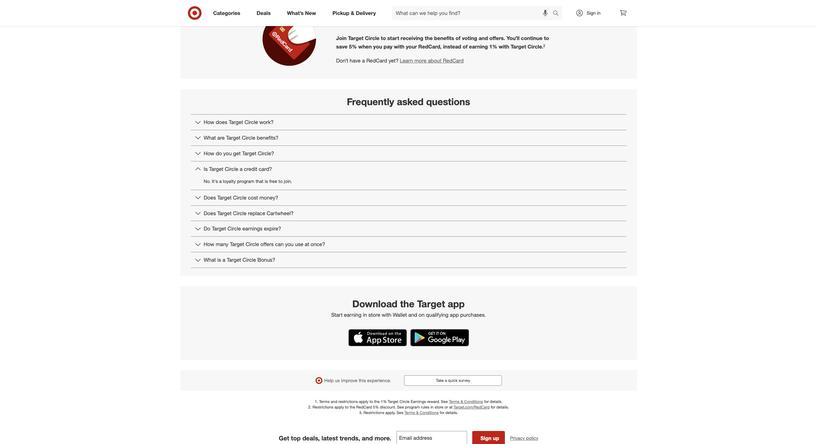 Task type: vqa. For each thing, say whether or not it's contained in the screenshot.
What
yes



Task type: locate. For each thing, give the bounding box(es) containing it.
2 vertical spatial in
[[431, 406, 434, 410]]

help
[[324, 378, 334, 384]]

1 vertical spatial store
[[435, 406, 444, 410]]

is
[[265, 179, 268, 184], [217, 257, 221, 264]]

&
[[351, 10, 354, 16], [461, 400, 463, 405], [416, 411, 419, 416]]

circle inside does target circle replace cartwheel? dropdown button
[[233, 210, 247, 217]]

terms down earnings
[[405, 411, 415, 416]]

0 vertical spatial at
[[305, 242, 309, 248]]

at
[[305, 242, 309, 248], [449, 406, 453, 410]]

many
[[216, 242, 228, 248]]

restrictions
[[313, 406, 333, 410], [364, 411, 384, 416]]

1 horizontal spatial restrictions
[[364, 411, 384, 416]]

at inside 1. terms and restrictions apply to the 1% target circle earnings reward. see terms & conditions for details. 2. restrictions apply to the redcard 5% discount. see program rules in store or at target.com/redcard for details. 3. restrictions apply. see terms & conditions for details.
[[449, 406, 453, 410]]

2 how from the top
[[204, 150, 214, 157]]

1 vertical spatial you
[[223, 150, 232, 157]]

0 vertical spatial of
[[456, 35, 461, 42]]

you left pay
[[373, 44, 382, 50]]

improve
[[341, 378, 357, 384]]

a left credit
[[240, 166, 243, 172]]

does for does target circle replace cartwheel?
[[204, 210, 216, 217]]

target right many
[[230, 242, 244, 248]]

1 horizontal spatial program
[[405, 406, 420, 410]]

with left wallet
[[382, 312, 391, 319]]

2.
[[308, 406, 312, 410]]

1 vertical spatial terms & conditions link
[[405, 411, 439, 416]]

what down many
[[204, 257, 216, 264]]

for right "target.com/redcard"
[[491, 406, 495, 410]]

1 what from the top
[[204, 135, 216, 141]]

how does target circle work? button
[[191, 115, 627, 130]]

what inside dropdown button
[[204, 257, 216, 264]]

search button
[[550, 6, 566, 22]]

5% inside 1. terms and restrictions apply to the 1% target circle earnings reward. see terms & conditions for details. 2. restrictions apply to the redcard 5% discount. see program rules in store or at target.com/redcard for details. 3. restrictions apply. see terms & conditions for details.
[[373, 406, 379, 410]]

1 vertical spatial 5%
[[373, 406, 379, 410]]

it's
[[212, 179, 218, 184]]

terms & conditions link for 3. restrictions apply. see
[[405, 411, 439, 416]]

does for does target circle cost money?
[[204, 195, 216, 201]]

conditions up "target.com/redcard"
[[464, 400, 483, 405]]

1% down offers. at the top of page
[[489, 44, 497, 50]]

circle.
[[528, 44, 543, 50]]

0 horizontal spatial &
[[351, 10, 354, 16]]

0 horizontal spatial program
[[237, 179, 254, 184]]

credit
[[244, 166, 257, 172]]

policy
[[526, 436, 538, 442]]

discount.
[[380, 406, 396, 410]]

what left are
[[204, 135, 216, 141]]

the inside download the target app start earning in store with wallet and on qualifying app purchases.
[[400, 299, 415, 310]]

3.
[[359, 411, 363, 416]]

terms & conditions link for 1. terms and restrictions apply to the 1% target circle earnings reward. see
[[449, 400, 483, 405]]

0 horizontal spatial earning
[[344, 312, 362, 319]]

sign inside button
[[481, 436, 492, 442]]

how
[[204, 119, 214, 126], [204, 150, 214, 157], [204, 242, 214, 248]]

join
[[336, 35, 347, 42]]

receiving
[[401, 35, 423, 42]]

expire?
[[264, 226, 281, 232]]

you right do
[[223, 150, 232, 157]]

2 horizontal spatial for
[[491, 406, 495, 410]]

& inside pickup & delivery link
[[351, 10, 354, 16]]

0 vertical spatial details.
[[490, 400, 502, 405]]

how many target circle offers can you use at once? button
[[191, 237, 627, 253]]

store left the or
[[435, 406, 444, 410]]

1 horizontal spatial 5%
[[373, 406, 379, 410]]

0 vertical spatial program
[[237, 179, 254, 184]]

program down earnings
[[405, 406, 420, 410]]

benefits?
[[257, 135, 279, 141]]

0 vertical spatial sign
[[587, 10, 596, 16]]

circle inside do target circle earnings expire? "dropdown button"
[[228, 226, 241, 232]]

see right apply. on the bottom of page
[[397, 411, 404, 416]]

redcard inside 1. terms and restrictions apply to the 1% target circle earnings reward. see terms & conditions for details. 2. restrictions apply to the redcard 5% discount. see program rules in store or at target.com/redcard for details. 3. restrictions apply. see terms & conditions for details.
[[356, 406, 372, 410]]

0 horizontal spatial of
[[456, 35, 461, 42]]

0 horizontal spatial 5%
[[349, 44, 357, 50]]

can
[[275, 242, 284, 248]]

at right the or
[[449, 406, 453, 410]]

2 horizontal spatial in
[[597, 10, 601, 16]]

for up "target.com/redcard"
[[484, 400, 489, 405]]

you left use
[[285, 242, 294, 248]]

card?
[[259, 166, 272, 172]]

do
[[216, 150, 222, 157]]

restrictions right 3.
[[364, 411, 384, 416]]

0 vertical spatial 1%
[[489, 44, 497, 50]]

yet?
[[389, 58, 399, 64]]

program down credit
[[237, 179, 254, 184]]

the inside join target circle to start receiving the benefits of voting and offers. you'll continue to save 5% when you pay with your redcard, instead of earning 1% with target circle.
[[425, 35, 433, 42]]

reward.
[[427, 400, 440, 405]]

1 horizontal spatial is
[[265, 179, 268, 184]]

circle inside 1. terms and restrictions apply to the 1% target circle earnings reward. see terms & conditions for details. 2. restrictions apply to the redcard 5% discount. see program rules in store or at target.com/redcard for details. 3. restrictions apply. see terms & conditions for details.
[[400, 400, 410, 405]]

0 horizontal spatial sign
[[481, 436, 492, 442]]

what's
[[287, 10, 304, 16]]

and right voting
[[479, 35, 488, 42]]

with down start
[[394, 44, 405, 50]]

1 horizontal spatial terms & conditions link
[[449, 400, 483, 405]]

does inside does target circle replace cartwheel? dropdown button
[[204, 210, 216, 217]]

& down earnings
[[416, 411, 419, 416]]

1 vertical spatial at
[[449, 406, 453, 410]]

1 horizontal spatial you
[[285, 242, 294, 248]]

how left does
[[204, 119, 214, 126]]

target inside does target circle replace cartwheel? dropdown button
[[217, 210, 232, 217]]

target up qualifying
[[417, 299, 445, 310]]

target right are
[[226, 135, 240, 141]]

to down experience.
[[370, 400, 373, 405]]

1 vertical spatial earning
[[344, 312, 362, 319]]

details.
[[490, 400, 502, 405], [497, 406, 509, 410], [446, 411, 458, 416]]

help us improve this experience.
[[324, 378, 391, 384]]

1 horizontal spatial store
[[435, 406, 444, 410]]

is down many
[[217, 257, 221, 264]]

use
[[295, 242, 303, 248]]

terms up "target.com/redcard"
[[449, 400, 460, 405]]

0 vertical spatial &
[[351, 10, 354, 16]]

target down the loyalty
[[217, 195, 232, 201]]

& up have
[[351, 10, 354, 16]]

0 vertical spatial conditions
[[464, 400, 483, 405]]

1 vertical spatial conditions
[[420, 411, 439, 416]]

2 vertical spatial see
[[397, 411, 404, 416]]

target right 'is'
[[209, 166, 223, 172]]

1 vertical spatial of
[[463, 44, 468, 50]]

a inside dropdown button
[[240, 166, 243, 172]]

search
[[550, 10, 566, 17]]

the up wallet
[[400, 299, 415, 310]]

in
[[597, 10, 601, 16], [363, 312, 367, 319], [431, 406, 434, 410]]

at right use
[[305, 242, 309, 248]]

with down offers. at the top of page
[[499, 44, 509, 50]]

app
[[448, 299, 465, 310], [450, 312, 459, 319]]

target right does
[[229, 119, 243, 126]]

redcard up 3.
[[356, 406, 372, 410]]

target up discount.
[[388, 400, 399, 405]]

save
[[336, 44, 348, 50]]

0 vertical spatial is
[[265, 179, 268, 184]]

for
[[484, 400, 489, 405], [491, 406, 495, 410], [440, 411, 445, 416]]

0 horizontal spatial store
[[369, 312, 380, 319]]

see up the or
[[441, 400, 448, 405]]

what for what is a target circle bonus?
[[204, 257, 216, 264]]

2 horizontal spatial &
[[461, 400, 463, 405]]

1 horizontal spatial with
[[394, 44, 405, 50]]

& up target.com/redcard link
[[461, 400, 463, 405]]

what inside dropdown button
[[204, 135, 216, 141]]

frequently asked questions
[[347, 96, 470, 108]]

and left on
[[408, 312, 417, 319]]

conditions down rules
[[420, 411, 439, 416]]

apply up 3.
[[359, 400, 369, 405]]

1 horizontal spatial apply
[[359, 400, 369, 405]]

a right take
[[445, 379, 447, 384]]

1% inside 1. terms and restrictions apply to the 1% target circle earnings reward. see terms & conditions for details. 2. restrictions apply to the redcard 5% discount. see program rules in store or at target.com/redcard for details. 3. restrictions apply. see terms & conditions for details.
[[381, 400, 387, 405]]

1 vertical spatial what
[[204, 257, 216, 264]]

2 vertical spatial you
[[285, 242, 294, 248]]

once?
[[311, 242, 325, 248]]

your
[[406, 44, 417, 50]]

0 vertical spatial 5%
[[349, 44, 357, 50]]

target down the you'll at the top of the page
[[511, 44, 526, 50]]

1 vertical spatial apply
[[335, 406, 344, 410]]

privacy policy
[[510, 436, 538, 442]]

1 how from the top
[[204, 119, 214, 126]]

0 horizontal spatial 1%
[[381, 400, 387, 405]]

pickup
[[332, 10, 349, 16]]

1 horizontal spatial &
[[416, 411, 419, 416]]

1 vertical spatial does
[[204, 210, 216, 217]]

target inside the how does target circle work? dropdown button
[[229, 119, 243, 126]]

1%
[[489, 44, 497, 50], [381, 400, 387, 405]]

2 does from the top
[[204, 210, 216, 217]]

0 horizontal spatial with
[[382, 312, 391, 319]]

get
[[233, 150, 241, 157]]

target inside 1. terms and restrictions apply to the 1% target circle earnings reward. see terms & conditions for details. 2. restrictions apply to the redcard 5% discount. see program rules in store or at target.com/redcard for details. 3. restrictions apply. see terms & conditions for details.
[[388, 400, 399, 405]]

a inside button
[[445, 379, 447, 384]]

to down restrictions
[[345, 406, 349, 410]]

and left restrictions
[[331, 400, 337, 405]]

terms & conditions link down rules
[[405, 411, 439, 416]]

1 horizontal spatial conditions
[[464, 400, 483, 405]]

the up "redcard,"
[[425, 35, 433, 42]]

target right the do on the bottom of page
[[212, 226, 226, 232]]

to right free
[[279, 179, 283, 184]]

0 horizontal spatial terms
[[319, 400, 330, 405]]

3 how from the top
[[204, 242, 214, 248]]

earning
[[469, 44, 488, 50], [344, 312, 362, 319]]

target inside download the target app start earning in store with wallet and on qualifying app purchases.
[[417, 299, 445, 310]]

terms & conditions link up target.com/redcard link
[[449, 400, 483, 405]]

2 vertical spatial how
[[204, 242, 214, 248]]

1 vertical spatial is
[[217, 257, 221, 264]]

0 vertical spatial store
[[369, 312, 380, 319]]

apply down restrictions
[[335, 406, 344, 410]]

0 vertical spatial app
[[448, 299, 465, 310]]

What can we help you find? suggestions appear below search field
[[392, 6, 554, 20]]

1 does from the top
[[204, 195, 216, 201]]

us
[[335, 378, 340, 384]]

0 horizontal spatial restrictions
[[313, 406, 333, 410]]

does up the do on the bottom of page
[[204, 210, 216, 217]]

0 vertical spatial how
[[204, 119, 214, 126]]

1% inside join target circle to start receiving the benefits of voting and offers. you'll continue to save 5% when you pay with your redcard, instead of earning 1% with target circle.
[[489, 44, 497, 50]]

0 horizontal spatial is
[[217, 257, 221, 264]]

of
[[456, 35, 461, 42], [463, 44, 468, 50]]

app up "purchases."
[[448, 299, 465, 310]]

download on the appstore image
[[348, 330, 407, 347]]

1 horizontal spatial 1%
[[489, 44, 497, 50]]

a right it's
[[219, 179, 222, 184]]

5% right save
[[349, 44, 357, 50]]

terms right 1.
[[319, 400, 330, 405]]

voting
[[462, 35, 477, 42]]

of up instead on the right top
[[456, 35, 461, 42]]

1 horizontal spatial in
[[431, 406, 434, 410]]

target inside does target circle cost money? dropdown button
[[217, 195, 232, 201]]

1 vertical spatial 1%
[[381, 400, 387, 405]]

a down many
[[223, 257, 225, 264]]

earning down voting
[[469, 44, 488, 50]]

0 horizontal spatial conditions
[[420, 411, 439, 416]]

how do you get target circle?
[[204, 150, 274, 157]]

privacy policy link
[[510, 436, 538, 442]]

0 horizontal spatial at
[[305, 242, 309, 248]]

store inside 1. terms and restrictions apply to the 1% target circle earnings reward. see terms & conditions for details. 2. restrictions apply to the redcard 5% discount. see program rules in store or at target.com/redcard for details. 3. restrictions apply. see terms & conditions for details.
[[435, 406, 444, 410]]

a right have
[[362, 58, 365, 64]]

0 vertical spatial what
[[204, 135, 216, 141]]

apply.
[[385, 411, 396, 416]]

offers.
[[490, 35, 505, 42]]

1 vertical spatial how
[[204, 150, 214, 157]]

survey
[[459, 379, 470, 384]]

0 vertical spatial you
[[373, 44, 382, 50]]

2 vertical spatial &
[[416, 411, 419, 416]]

1 vertical spatial in
[[363, 312, 367, 319]]

start
[[331, 312, 343, 319]]

2 horizontal spatial with
[[499, 44, 509, 50]]

None text field
[[397, 432, 467, 445]]

0 horizontal spatial you
[[223, 150, 232, 157]]

qualifying
[[426, 312, 449, 319]]

earning inside download the target app start earning in store with wallet and on qualifying app purchases.
[[344, 312, 362, 319]]

you inside how do you get target circle? dropdown button
[[223, 150, 232, 157]]

circle inside what are target circle benefits? dropdown button
[[242, 135, 255, 141]]

how left do
[[204, 150, 214, 157]]

1 vertical spatial sign
[[481, 436, 492, 442]]

what
[[204, 135, 216, 141], [204, 257, 216, 264]]

for down 'reward.' on the right
[[440, 411, 445, 416]]

replace
[[248, 210, 265, 217]]

how for how do you get target circle?
[[204, 150, 214, 157]]

0 vertical spatial apply
[[359, 400, 369, 405]]

redcard
[[366, 58, 387, 64], [443, 58, 464, 64], [356, 406, 372, 410]]

earning inside join target circle to start receiving the benefits of voting and offers. you'll continue to save 5% when you pay with your redcard, instead of earning 1% with target circle.
[[469, 44, 488, 50]]

0 horizontal spatial terms & conditions link
[[405, 411, 439, 416]]

deals
[[257, 10, 271, 16]]

is target circle a credit card? button
[[191, 162, 627, 177]]

store down the download
[[369, 312, 380, 319]]

earning right start
[[344, 312, 362, 319]]

free
[[269, 179, 277, 184]]

1 horizontal spatial sign
[[587, 10, 596, 16]]

see right discount.
[[397, 406, 404, 410]]

pickup & delivery link
[[327, 6, 384, 20]]

deals link
[[251, 6, 279, 20]]

asked
[[397, 96, 424, 108]]

more
[[415, 58, 427, 64]]

2 horizontal spatial you
[[373, 44, 382, 50]]

target right get
[[242, 150, 256, 157]]

1 horizontal spatial at
[[449, 406, 453, 410]]

0 vertical spatial earning
[[469, 44, 488, 50]]

do
[[204, 226, 210, 232]]

target inside what are target circle benefits? dropdown button
[[226, 135, 240, 141]]

1 vertical spatial restrictions
[[364, 411, 384, 416]]

how for how many target circle offers can you use at once?
[[204, 242, 214, 248]]

app right qualifying
[[450, 312, 459, 319]]

target down does target circle cost money?
[[217, 210, 232, 217]]

0 vertical spatial terms & conditions link
[[449, 400, 483, 405]]

1 vertical spatial program
[[405, 406, 420, 410]]

5% left discount.
[[373, 406, 379, 410]]

0 vertical spatial does
[[204, 195, 216, 201]]

2 vertical spatial details.
[[446, 411, 458, 416]]

2 vertical spatial for
[[440, 411, 445, 416]]

is inside dropdown button
[[217, 257, 221, 264]]

5%
[[349, 44, 357, 50], [373, 406, 379, 410]]

the
[[425, 35, 433, 42], [400, 299, 415, 310], [374, 400, 380, 405], [350, 406, 355, 410]]

1% up discount.
[[381, 400, 387, 405]]

1 horizontal spatial for
[[484, 400, 489, 405]]

how do you get target circle? button
[[191, 146, 627, 161]]

of down voting
[[463, 44, 468, 50]]

is right that
[[265, 179, 268, 184]]

0 vertical spatial see
[[441, 400, 448, 405]]

restrictions down 1.
[[313, 406, 333, 410]]

2 what from the top
[[204, 257, 216, 264]]

does down no.
[[204, 195, 216, 201]]

1 horizontal spatial earning
[[469, 44, 488, 50]]

program
[[237, 179, 254, 184], [405, 406, 420, 410]]

target.com/redcard link
[[454, 406, 490, 410]]

0 vertical spatial for
[[484, 400, 489, 405]]

and inside download the target app start earning in store with wallet and on qualifying app purchases.
[[408, 312, 417, 319]]

circle inside does target circle cost money? dropdown button
[[233, 195, 247, 201]]

how left many
[[204, 242, 214, 248]]

does inside does target circle cost money? dropdown button
[[204, 195, 216, 201]]

target down many
[[227, 257, 241, 264]]

0 horizontal spatial in
[[363, 312, 367, 319]]



Task type: describe. For each thing, give the bounding box(es) containing it.
does target circle replace cartwheel? button
[[191, 206, 627, 221]]

what for what are target circle benefits?
[[204, 135, 216, 141]]

what are target circle benefits?
[[204, 135, 279, 141]]

a inside dropdown button
[[223, 257, 225, 264]]

2 horizontal spatial terms
[[449, 400, 460, 405]]

how does target circle work?
[[204, 119, 274, 126]]

you inside how many target circle offers can you use at once? dropdown button
[[285, 242, 294, 248]]

learn
[[400, 58, 413, 64]]

0 horizontal spatial apply
[[335, 406, 344, 410]]

does target circle cost money? button
[[191, 190, 627, 206]]

latest
[[322, 435, 338, 443]]

frequently
[[347, 96, 394, 108]]

1 vertical spatial &
[[461, 400, 463, 405]]

pickup & delivery
[[332, 10, 376, 16]]

have
[[350, 58, 361, 64]]

circle?
[[258, 150, 274, 157]]

rules
[[421, 406, 430, 410]]

1.
[[315, 400, 318, 405]]

questions
[[426, 96, 470, 108]]

get top deals, latest trends, and more.
[[279, 435, 391, 443]]

to up 2 link
[[544, 35, 549, 42]]

circle inside the how does target circle work? dropdown button
[[245, 119, 258, 126]]

2 link
[[543, 43, 545, 47]]

bonus?
[[257, 257, 275, 264]]

target.com/redcard
[[454, 406, 490, 410]]

circle inside join target circle to start receiving the benefits of voting and offers. you'll continue to save 5% when you pay with your redcard, instead of earning 1% with target circle.
[[365, 35, 380, 42]]

have a redcard™?
[[336, 16, 420, 28]]

with inside download the target app start earning in store with wallet and on qualifying app purchases.
[[382, 312, 391, 319]]

target inside how do you get target circle? dropdown button
[[242, 150, 256, 157]]

or
[[445, 406, 448, 410]]

that
[[256, 179, 264, 184]]

1 vertical spatial app
[[450, 312, 459, 319]]

0 horizontal spatial for
[[440, 411, 445, 416]]

purchases.
[[460, 312, 486, 319]]

earnings
[[242, 226, 263, 232]]

sign in link
[[570, 6, 611, 20]]

no.
[[204, 179, 211, 184]]

1 vertical spatial details.
[[497, 406, 509, 410]]

you inside join target circle to start receiving the benefits of voting and offers. you'll continue to save 5% when you pay with your redcard, instead of earning 1% with target circle.
[[373, 44, 382, 50]]

target inside is target circle a credit card? dropdown button
[[209, 166, 223, 172]]

at inside dropdown button
[[305, 242, 309, 248]]

5% inside join target circle to start receiving the benefits of voting and offers. you'll continue to save 5% when you pay with your redcard, instead of earning 1% with target circle.
[[349, 44, 357, 50]]

0 vertical spatial in
[[597, 10, 601, 16]]

get it on google play image
[[410, 330, 469, 347]]

is target circle a credit card?
[[204, 166, 272, 172]]

a down delivery
[[361, 16, 367, 28]]

delivery
[[356, 10, 376, 16]]

sign for sign in
[[587, 10, 596, 16]]

sign in
[[587, 10, 601, 16]]

store inside download the target app start earning in store with wallet and on qualifying app purchases.
[[369, 312, 380, 319]]

up
[[493, 436, 499, 442]]

how for how does target circle work?
[[204, 119, 214, 126]]

what is a target circle bonus?
[[204, 257, 275, 264]]

more.
[[375, 435, 391, 443]]

on
[[419, 312, 425, 319]]

redcard™?
[[369, 16, 420, 28]]

do target circle earnings expire?
[[204, 226, 281, 232]]

sign up button
[[472, 432, 505, 445]]

benefits
[[434, 35, 454, 42]]

in inside 1. terms and restrictions apply to the 1% target circle earnings reward. see terms & conditions for details. 2. restrictions apply to the redcard 5% discount. see program rules in store or at target.com/redcard for details. 3. restrictions apply. see terms & conditions for details.
[[431, 406, 434, 410]]

0 vertical spatial restrictions
[[313, 406, 333, 410]]

and inside 1. terms and restrictions apply to the 1% target circle earnings reward. see terms & conditions for details. 2. restrictions apply to the redcard 5% discount. see program rules in store or at target.com/redcard for details. 3. restrictions apply. see terms & conditions for details.
[[331, 400, 337, 405]]

sign for sign up
[[481, 436, 492, 442]]

the down restrictions
[[350, 406, 355, 410]]

when
[[358, 44, 372, 50]]

circle inside what is a target circle bonus? dropdown button
[[243, 257, 256, 264]]

have
[[336, 16, 359, 28]]

target inside what is a target circle bonus? dropdown button
[[227, 257, 241, 264]]

take a quick survey button
[[404, 376, 502, 387]]

the down experience.
[[374, 400, 380, 405]]

and left more.
[[362, 435, 373, 443]]

does target circle replace cartwheel?
[[204, 210, 294, 217]]

trends,
[[340, 435, 360, 443]]

1 vertical spatial for
[[491, 406, 495, 410]]

restrictions
[[339, 400, 358, 405]]

don't
[[336, 58, 348, 64]]

start
[[387, 35, 399, 42]]

does target circle cost money?
[[204, 195, 278, 201]]

wallet
[[393, 312, 407, 319]]

categories
[[213, 10, 240, 16]]

what's new
[[287, 10, 316, 16]]

loyalty
[[223, 179, 236, 184]]

target up when
[[348, 35, 364, 42]]

pay
[[384, 44, 393, 50]]

2
[[543, 43, 545, 47]]

what's new link
[[281, 6, 324, 20]]

circle inside is target circle a credit card? dropdown button
[[225, 166, 238, 172]]

1 horizontal spatial terms
[[405, 411, 415, 416]]

and inside join target circle to start receiving the benefits of voting and offers. you'll continue to save 5% when you pay with your redcard, instead of earning 1% with target circle.
[[479, 35, 488, 42]]

1 vertical spatial see
[[397, 406, 404, 410]]

1 horizontal spatial of
[[463, 44, 468, 50]]

redcard left yet?
[[366, 58, 387, 64]]

how many target circle offers can you use at once?
[[204, 242, 325, 248]]

download
[[352, 299, 398, 310]]

this
[[359, 378, 366, 384]]

circle inside how many target circle offers can you use at once? dropdown button
[[246, 242, 259, 248]]

you'll
[[507, 35, 520, 42]]

offers
[[261, 242, 274, 248]]

new
[[305, 10, 316, 16]]

are
[[217, 135, 225, 141]]

in inside download the target app start earning in store with wallet and on qualifying app purchases.
[[363, 312, 367, 319]]

redcard down instead on the right top
[[443, 58, 464, 64]]

cartwheel?
[[267, 210, 294, 217]]

privacy
[[510, 436, 525, 442]]

join.
[[284, 179, 292, 184]]

program inside 1. terms and restrictions apply to the 1% target circle earnings reward. see terms & conditions for details. 2. restrictions apply to the redcard 5% discount. see program rules in store or at target.com/redcard for details. 3. restrictions apply. see terms & conditions for details.
[[405, 406, 420, 410]]

target inside do target circle earnings expire? "dropdown button"
[[212, 226, 226, 232]]

is
[[204, 166, 208, 172]]

learn more about redcard link
[[400, 57, 464, 65]]

to up pay
[[381, 35, 386, 42]]

instead
[[443, 44, 461, 50]]

sign up
[[481, 436, 499, 442]]

target inside how many target circle offers can you use at once? dropdown button
[[230, 242, 244, 248]]

about
[[428, 58, 442, 64]]



